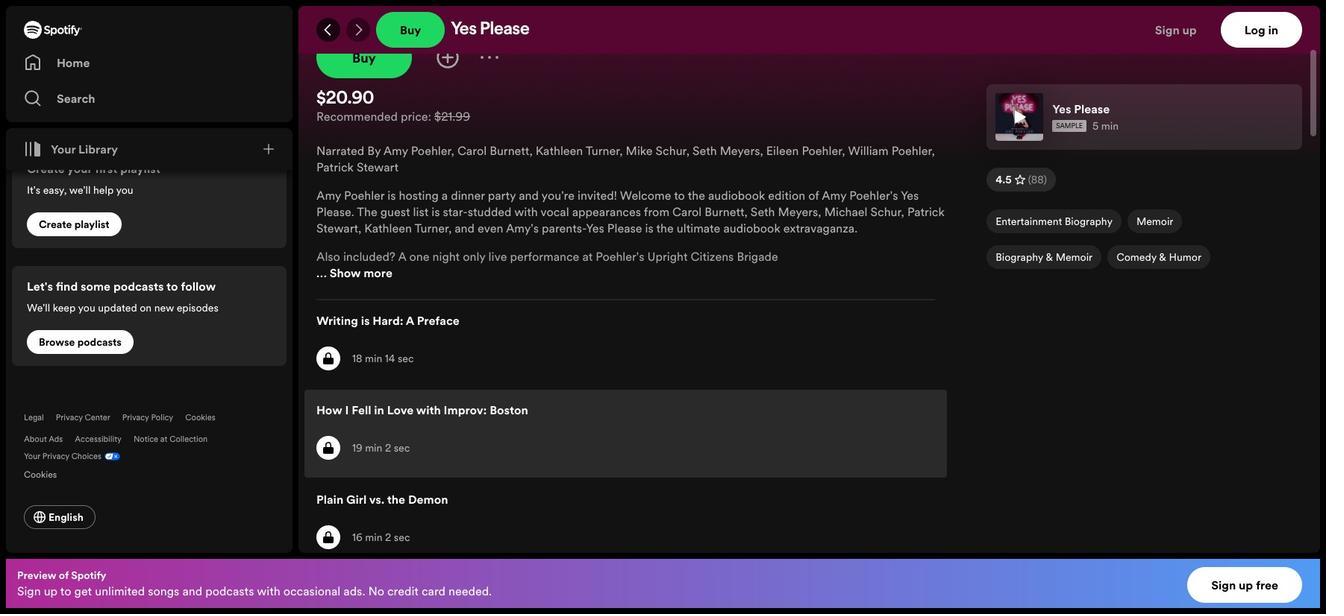 Task type: locate. For each thing, give the bounding box(es) containing it.
0 horizontal spatial and
[[182, 584, 202, 600]]

min for demon
[[365, 531, 382, 545]]

october
[[316, 10, 356, 25]]

hosting
[[399, 187, 439, 204]]

1 horizontal spatial sign
[[1155, 22, 1180, 38]]

a right hard: on the left of the page
[[406, 313, 414, 329]]

yes right 31
[[451, 21, 477, 39]]

with left occasional
[[257, 584, 280, 600]]

0 horizontal spatial of
[[59, 569, 69, 584]]

2 vertical spatial podcasts
[[205, 584, 254, 600]]

0 horizontal spatial meyers,
[[720, 143, 763, 159]]

of inside preview of spotify sign up to get unlimited songs and podcasts with occasional ads. no credit card needed.
[[59, 569, 69, 584]]

1 horizontal spatial memoir
[[1136, 214, 1173, 229]]

privacy up ads
[[56, 413, 83, 424]]

a left one
[[398, 248, 406, 265]]

amy poehler is hosting a dinner party and you're invited! welcome to the audiobook edition of amy poehler's yes please. the guest list is star-studded with vocal appearances from carol burnett, seth meyers, michael schur, patrick stewart, kathleen turner, and even amy's parents-yes please is the ultimate audiobook extravaganza.
[[316, 187, 945, 237]]

narrated
[[316, 143, 364, 159]]

audiobook up brigade
[[723, 220, 780, 237]]

poehler, right eileen
[[802, 143, 845, 159]]

1 horizontal spatial of
[[808, 187, 819, 204]]

1 horizontal spatial playlist
[[120, 160, 160, 177]]

create up easy,
[[27, 160, 65, 177]]

podcasts inside browse podcasts link
[[77, 335, 122, 350]]

podcasts right songs
[[205, 584, 254, 600]]

is
[[388, 187, 396, 204], [432, 204, 440, 220], [645, 220, 654, 237], [361, 313, 370, 329]]

the right the vs.
[[387, 492, 405, 508]]

hard:
[[373, 313, 403, 329]]

amy inside narrated by amy poehler, carol burnett, kathleen turner, mike schur, seth meyers, eileen poehler, william poehler, patrick stewart
[[383, 143, 408, 159]]

min right 19
[[365, 441, 382, 456]]

boston
[[490, 402, 528, 419]]

and left even
[[455, 220, 475, 237]]

sample element
[[1052, 120, 1087, 132]]

1 vertical spatial patrick
[[907, 204, 945, 220]]

2 horizontal spatial sign
[[1211, 578, 1236, 594]]

your down about
[[24, 451, 40, 463]]

audiobook left edition at the top
[[708, 187, 765, 204]]

schur, right mike on the top left of the page
[[656, 143, 689, 159]]

sec down plain girl vs. the demon on the left of the page
[[394, 531, 410, 545]]

2 horizontal spatial to
[[674, 187, 685, 204]]

please
[[480, 21, 529, 39], [1074, 101, 1110, 117], [607, 220, 642, 237]]

2 vertical spatial sec
[[394, 531, 410, 545]]

0 vertical spatial of
[[808, 187, 819, 204]]

go forward image
[[352, 24, 364, 36]]

the up upright
[[656, 220, 674, 237]]

kathleen up included?
[[364, 220, 412, 237]]

0 vertical spatial yes please
[[451, 21, 529, 39]]

min right 16
[[365, 531, 382, 545]]

in right fell
[[374, 402, 384, 419]]

Memoir checkbox
[[1127, 210, 1182, 234]]

min right the 18
[[365, 351, 382, 366]]

your privacy choices button
[[24, 451, 102, 463]]

comedy & humor
[[1116, 250, 1201, 265]]

yes please image
[[996, 93, 1043, 141]]

0 vertical spatial carol
[[457, 143, 487, 159]]

0 vertical spatial the
[[688, 187, 705, 204]]

1 vertical spatial cookies link
[[24, 466, 69, 482]]

meyers, left michael
[[778, 204, 821, 220]]

16 min 2 sec
[[352, 531, 410, 545]]

0 vertical spatial podcasts
[[113, 278, 164, 295]]

to left get
[[60, 584, 71, 600]]

0 horizontal spatial in
[[374, 402, 384, 419]]

0 horizontal spatial turner,
[[415, 220, 452, 237]]

sign up free
[[1211, 578, 1278, 594]]

cookies down the your privacy choices button
[[24, 469, 57, 481]]

up for sign up free
[[1239, 578, 1253, 594]]

sign inside preview of spotify sign up to get unlimited songs and podcasts with occasional ads. no credit card needed.
[[17, 584, 41, 600]]

& for biography
[[1046, 250, 1053, 265]]

0 vertical spatial a
[[398, 248, 406, 265]]

privacy center link
[[56, 413, 110, 424]]

yes inside top bar and user menu element
[[451, 21, 477, 39]]

yes please
[[451, 21, 529, 39], [1052, 101, 1110, 117]]

patrick inside narrated by amy poehler, carol burnett, kathleen turner, mike schur, seth meyers, eileen poehler, william poehler, patrick stewart
[[316, 159, 354, 175]]

you right keep
[[78, 301, 95, 316]]

sec down love
[[394, 441, 410, 456]]

with left vocal
[[514, 204, 538, 220]]

0 vertical spatial biography
[[1065, 214, 1113, 229]]

night
[[432, 248, 460, 265]]

1 vertical spatial kathleen
[[364, 220, 412, 237]]

min
[[442, 10, 459, 25], [1101, 119, 1119, 134], [365, 351, 382, 366], [365, 441, 382, 456], [365, 531, 382, 545]]

1 horizontal spatial to
[[166, 278, 178, 295]]

1 horizontal spatial seth
[[751, 204, 775, 220]]

at inside "also included? a one night only live performance at poehler's upright citizens brigade … show more"
[[582, 248, 593, 265]]

at
[[582, 248, 593, 265], [160, 434, 167, 445]]

1 horizontal spatial &
[[1159, 250, 1166, 265]]

seth right mike on the top left of the page
[[692, 143, 717, 159]]

1 horizontal spatial yes please
[[1052, 101, 1110, 117]]

1 horizontal spatial you
[[116, 183, 133, 198]]

1 vertical spatial in
[[374, 402, 384, 419]]

2 & from the left
[[1159, 250, 1166, 265]]

michael
[[824, 204, 867, 220]]

2 for the
[[385, 531, 391, 545]]

your
[[67, 160, 92, 177]]

create
[[27, 160, 65, 177], [39, 217, 72, 232]]

you right help
[[116, 183, 133, 198]]

0 vertical spatial poehler's
[[849, 187, 898, 204]]

& down entertainment biography link
[[1046, 250, 1053, 265]]

the up ultimate on the right of the page
[[688, 187, 705, 204]]

william
[[848, 143, 888, 159]]

0 horizontal spatial poehler's
[[596, 248, 644, 265]]

up
[[1182, 22, 1197, 38], [1239, 578, 1253, 594], [44, 584, 58, 600]]

0 horizontal spatial biography
[[996, 250, 1043, 265]]

sign
[[1155, 22, 1180, 38], [1211, 578, 1236, 594], [17, 584, 41, 600]]

your for your library
[[51, 141, 76, 157]]

california consumer privacy act (ccpa) opt-out icon image
[[102, 451, 120, 466]]

schur, right michael
[[870, 204, 904, 220]]

preface
[[417, 313, 460, 329]]

of left get
[[59, 569, 69, 584]]

turner,
[[586, 143, 623, 159], [415, 220, 452, 237]]

up left free
[[1239, 578, 1253, 594]]

with
[[514, 204, 538, 220], [416, 402, 441, 419], [257, 584, 280, 600]]

1 horizontal spatial turner,
[[586, 143, 623, 159]]

you inside the create your first playlist it's easy, we'll help you
[[116, 183, 133, 198]]

browse
[[39, 335, 75, 350]]

please right 31
[[480, 21, 529, 39]]

please inside amy poehler is hosting a dinner party and you're invited! welcome to the audiobook edition of amy poehler's yes please. the guest list is star-studded with vocal appearances from carol burnett, seth meyers, michael schur, patrick stewart, kathleen turner, and even amy's parents-yes please is the ultimate audiobook extravaganza.
[[607, 220, 642, 237]]

please up 5
[[1074, 101, 1110, 117]]

1 vertical spatial audiobook
[[723, 220, 780, 237]]

demon
[[408, 492, 448, 508]]

create inside the create your first playlist it's easy, we'll help you
[[27, 160, 65, 177]]

1 horizontal spatial buy
[[400, 22, 421, 38]]

1 horizontal spatial poehler's
[[849, 187, 898, 204]]

up left get
[[44, 584, 58, 600]]

0 vertical spatial meyers,
[[720, 143, 763, 159]]

yes right michael
[[901, 187, 919, 204]]

at down parents-
[[582, 248, 593, 265]]

privacy
[[56, 413, 83, 424], [122, 413, 149, 424], [42, 451, 69, 463]]

yes please up 'sample'
[[1052, 101, 1110, 117]]

0 vertical spatial please
[[480, 21, 529, 39]]

1 horizontal spatial biography
[[1065, 214, 1113, 229]]

meyers, inside amy poehler is hosting a dinner party and you're invited! welcome to the audiobook edition of amy poehler's yes please. the guest list is star-studded with vocal appearances from carol burnett, seth meyers, michael schur, patrick stewart, kathleen turner, and even amy's parents-yes please is the ultimate audiobook extravaganza.
[[778, 204, 821, 220]]

turner, left mike on the top left of the page
[[586, 143, 623, 159]]

1 vertical spatial please
[[1074, 101, 1110, 117]]

kathleen up you're
[[536, 143, 583, 159]]

0 horizontal spatial yes please
[[451, 21, 529, 39]]

cookies link down the your privacy choices button
[[24, 466, 69, 482]]

0 vertical spatial you
[[116, 183, 133, 198]]

1 horizontal spatial your
[[51, 141, 76, 157]]

keep
[[53, 301, 76, 316]]

1 vertical spatial seth
[[751, 204, 775, 220]]

1 horizontal spatial burnett,
[[705, 204, 748, 220]]

turner, up night
[[415, 220, 452, 237]]

occasional
[[283, 584, 340, 600]]

1 vertical spatial the
[[656, 220, 674, 237]]

carol down $21.99
[[457, 143, 487, 159]]

meyers, left eileen
[[720, 143, 763, 159]]

Entertainment Biography checkbox
[[987, 210, 1122, 234]]

sample
[[1056, 122, 1083, 131]]

2 right 16
[[385, 531, 391, 545]]

schur,
[[656, 143, 689, 159], [870, 204, 904, 220]]

poehler's down amy poehler is hosting a dinner party and you're invited! welcome to the audiobook edition of amy poehler's yes please. the guest list is star-studded with vocal appearances from carol burnett, seth meyers, michael schur, patrick stewart, kathleen turner, and even amy's parents-yes please is the ultimate audiobook extravaganza.
[[596, 248, 644, 265]]

1 vertical spatial of
[[59, 569, 69, 584]]

1 horizontal spatial patrick
[[907, 204, 945, 220]]

amy up stewart,
[[316, 187, 341, 204]]

poehler,
[[411, 143, 454, 159], [802, 143, 845, 159], [891, 143, 935, 159]]

also
[[316, 248, 340, 265]]

&
[[1046, 250, 1053, 265], [1159, 250, 1166, 265]]

min right 5
[[1101, 119, 1119, 134]]

needed.
[[448, 584, 492, 600]]

1 vertical spatial a
[[406, 313, 414, 329]]

ads
[[49, 434, 63, 445]]

mike
[[626, 143, 653, 159]]

$20.90
[[316, 90, 374, 108]]

collection
[[169, 434, 208, 445]]

create for playlist
[[39, 217, 72, 232]]

1 horizontal spatial kathleen
[[536, 143, 583, 159]]

buy left 31
[[400, 22, 421, 38]]

comedy & humor link
[[1108, 246, 1210, 275]]

1 vertical spatial with
[[416, 402, 441, 419]]

carol right from
[[672, 204, 702, 220]]

1 vertical spatial burnett,
[[705, 204, 748, 220]]

and right songs
[[182, 584, 202, 600]]

also included? a one night only live performance at poehler's upright citizens brigade … show more
[[316, 248, 778, 281]]

biography down entertainment
[[996, 250, 1043, 265]]

1 horizontal spatial schur,
[[870, 204, 904, 220]]

poehler
[[344, 187, 385, 204]]

biography & memoir link
[[987, 246, 1102, 275]]

playlist down help
[[74, 217, 109, 232]]

sign inside sign up button
[[1155, 22, 1180, 38]]

podcasts inside preview of spotify sign up to get unlimited songs and podcasts with occasional ads. no credit card needed.
[[205, 584, 254, 600]]

by
[[367, 143, 381, 159]]

2 right 19
[[385, 441, 391, 456]]

1 vertical spatial carol
[[672, 204, 702, 220]]

english
[[49, 510, 83, 525]]

price:
[[401, 108, 431, 125]]

0 horizontal spatial &
[[1046, 250, 1053, 265]]

the
[[688, 187, 705, 204], [656, 220, 674, 237], [387, 492, 405, 508]]

0 vertical spatial turner,
[[586, 143, 623, 159]]

buy inside top bar and user menu element
[[400, 22, 421, 38]]

2 vertical spatial with
[[257, 584, 280, 600]]

0 vertical spatial and
[[519, 187, 539, 204]]

your inside button
[[51, 141, 76, 157]]

your library
[[51, 141, 118, 157]]

with right love
[[416, 402, 441, 419]]

yes please right 31
[[451, 21, 529, 39]]

1 vertical spatial 2
[[385, 531, 391, 545]]

and inside preview of spotify sign up to get unlimited songs and podcasts with occasional ads. no credit card needed.
[[182, 584, 202, 600]]

playlist right the first
[[120, 160, 160, 177]]

your library button
[[18, 134, 124, 164]]

dinner
[[451, 187, 485, 204]]

seth up brigade
[[751, 204, 775, 220]]

about
[[24, 434, 47, 445]]

0 vertical spatial in
[[1268, 22, 1278, 38]]

2 horizontal spatial poehler,
[[891, 143, 935, 159]]

1 vertical spatial to
[[166, 278, 178, 295]]

1 horizontal spatial up
[[1182, 22, 1197, 38]]

create for your
[[27, 160, 65, 177]]

poehler, right william
[[891, 143, 935, 159]]

party
[[488, 187, 516, 204]]

create down easy,
[[39, 217, 72, 232]]

4.5
[[996, 172, 1012, 187]]

your up your
[[51, 141, 76, 157]]

1 vertical spatial meyers,
[[778, 204, 821, 220]]

2 vertical spatial please
[[607, 220, 642, 237]]

1 horizontal spatial in
[[1268, 22, 1278, 38]]

privacy up the notice at the left bottom
[[122, 413, 149, 424]]

burnett, up citizens
[[705, 204, 748, 220]]

buy down go forward image
[[352, 48, 376, 67]]

schur, inside amy poehler is hosting a dinner party and you're invited! welcome to the audiobook edition of amy poehler's yes please. the guest list is star-studded with vocal appearances from carol burnett, seth meyers, michael schur, patrick stewart, kathleen turner, and even amy's parents-yes please is the ultimate audiobook extravaganza.
[[870, 204, 904, 220]]

1 vertical spatial podcasts
[[77, 335, 122, 350]]

to inside preview of spotify sign up to get unlimited songs and podcasts with occasional ads. no credit card needed.
[[60, 584, 71, 600]]

seth inside narrated by amy poehler, carol burnett, kathleen turner, mike schur, seth meyers, eileen poehler, william poehler, patrick stewart
[[692, 143, 717, 159]]

2 horizontal spatial up
[[1239, 578, 1253, 594]]

first
[[95, 160, 117, 177]]

privacy for privacy policy
[[122, 413, 149, 424]]

amy right by
[[383, 143, 408, 159]]

please left from
[[607, 220, 642, 237]]

1 vertical spatial memoir
[[1056, 250, 1093, 265]]

sign up button
[[1149, 12, 1221, 48]]

to right from
[[674, 187, 685, 204]]

notice
[[134, 434, 158, 445]]

1 & from the left
[[1046, 250, 1053, 265]]

1 vertical spatial schur,
[[870, 204, 904, 220]]

sign for sign up
[[1155, 22, 1180, 38]]

0 horizontal spatial with
[[257, 584, 280, 600]]

in right log
[[1268, 22, 1278, 38]]

poehler, down the "price:"
[[411, 143, 454, 159]]

0 horizontal spatial memoir
[[1056, 250, 1093, 265]]

podcasts down updated
[[77, 335, 122, 350]]

and
[[519, 187, 539, 204], [455, 220, 475, 237], [182, 584, 202, 600]]

to
[[674, 187, 685, 204], [166, 278, 178, 295], [60, 584, 71, 600]]

entertainment biography
[[996, 214, 1113, 229]]

5
[[1092, 119, 1099, 134]]

playlist inside create playlist button
[[74, 217, 109, 232]]

songs
[[148, 584, 179, 600]]

7 hr 31 min
[[409, 10, 459, 25]]

amy up extravaganza.
[[822, 187, 846, 204]]

create playlist button
[[27, 213, 121, 237]]

memoir inside "link"
[[1136, 214, 1173, 229]]

2 vertical spatial and
[[182, 584, 202, 600]]

podcasts up on on the left
[[113, 278, 164, 295]]

up left log
[[1182, 22, 1197, 38]]

log in
[[1244, 22, 1278, 38]]

at right the notice at the left bottom
[[160, 434, 167, 445]]

cookies up the collection
[[185, 413, 216, 424]]

at inside "main" element
[[160, 434, 167, 445]]

0 horizontal spatial burnett,
[[490, 143, 533, 159]]

min for love
[[365, 441, 382, 456]]

0 horizontal spatial at
[[160, 434, 167, 445]]

sign inside sign up free button
[[1211, 578, 1236, 594]]

2 horizontal spatial with
[[514, 204, 538, 220]]

0 vertical spatial with
[[514, 204, 538, 220]]

and right party
[[519, 187, 539, 204]]

1 horizontal spatial meyers,
[[778, 204, 821, 220]]

1 vertical spatial and
[[455, 220, 475, 237]]

memoir down entertainment biography link
[[1056, 250, 1093, 265]]

carol inside narrated by amy poehler, carol burnett, kathleen turner, mike schur, seth meyers, eileen poehler, william poehler, patrick stewart
[[457, 143, 487, 159]]

sec right 14 on the left
[[398, 351, 414, 366]]

plain
[[316, 492, 343, 508]]

0 vertical spatial cookies
[[185, 413, 216, 424]]

1 vertical spatial biography
[[996, 250, 1043, 265]]

create inside button
[[39, 217, 72, 232]]

burnett, up party
[[490, 143, 533, 159]]

0 vertical spatial 2
[[385, 441, 391, 456]]

0 vertical spatial seth
[[692, 143, 717, 159]]

up inside button
[[1182, 22, 1197, 38]]

memoir up comedy & humor option
[[1136, 214, 1173, 229]]

1 vertical spatial sec
[[394, 441, 410, 456]]

you inside let's find some podcasts to follow we'll keep you updated on new episodes
[[78, 301, 95, 316]]

some
[[81, 278, 111, 295]]

1 vertical spatial at
[[160, 434, 167, 445]]

0 horizontal spatial your
[[24, 451, 40, 463]]

of right edition at the top
[[808, 187, 819, 204]]

88
[[1031, 172, 1044, 187]]

& left humor
[[1159, 250, 1166, 265]]

poehler's down william
[[849, 187, 898, 204]]

kathleen inside narrated by amy poehler, carol burnett, kathleen turner, mike schur, seth meyers, eileen poehler, william poehler, patrick stewart
[[536, 143, 583, 159]]

0 horizontal spatial schur,
[[656, 143, 689, 159]]

recommended
[[316, 108, 398, 125]]

to up new
[[166, 278, 178, 295]]

up inside button
[[1239, 578, 1253, 594]]

new
[[154, 301, 174, 316]]

1 horizontal spatial at
[[582, 248, 593, 265]]

meyers,
[[720, 143, 763, 159], [778, 204, 821, 220]]

free
[[1256, 578, 1278, 594]]

cookies link up the collection
[[185, 413, 216, 424]]

biography up biography & memoir option
[[1065, 214, 1113, 229]]

0 horizontal spatial patrick
[[316, 159, 354, 175]]

0 vertical spatial at
[[582, 248, 593, 265]]

5 min
[[1092, 119, 1119, 134]]



Task type: describe. For each thing, give the bounding box(es) containing it.
stewart,
[[316, 220, 361, 237]]

turner, inside amy poehler is hosting a dinner party and you're invited! welcome to the audiobook edition of amy poehler's yes please. the guest list is star-studded with vocal appearances from carol burnett, seth meyers, michael schur, patrick stewart, kathleen turner, and even amy's parents-yes please is the ultimate audiobook extravaganza.
[[415, 220, 452, 237]]

star-
[[443, 204, 468, 220]]

home
[[57, 54, 90, 71]]

the
[[357, 204, 377, 220]]

sign up free button
[[1187, 568, 1302, 604]]

notice at collection
[[134, 434, 208, 445]]

2 poehler, from the left
[[802, 143, 845, 159]]

find
[[56, 278, 78, 295]]

1 horizontal spatial the
[[656, 220, 674, 237]]

spotify
[[71, 569, 106, 584]]

search link
[[24, 84, 275, 113]]

let's find some podcasts to follow we'll keep you updated on new episodes
[[27, 278, 219, 316]]

amy's
[[506, 220, 539, 237]]

please inside top bar and user menu element
[[480, 21, 529, 39]]

legal
[[24, 413, 44, 424]]

sec for preface
[[398, 351, 414, 366]]

policy
[[151, 413, 173, 424]]

accessibility
[[75, 434, 122, 445]]

spotify image
[[24, 21, 82, 39]]

is down welcome
[[645, 220, 654, 237]]

even
[[478, 220, 503, 237]]

$20.90 recommended price: $21.99
[[316, 90, 470, 125]]

writing
[[316, 313, 358, 329]]

14
[[385, 351, 395, 366]]

seth inside amy poehler is hosting a dinner party and you're invited! welcome to the audiobook edition of amy poehler's yes please. the guest list is star-studded with vocal appearances from carol burnett, seth meyers, michael schur, patrick stewart, kathleen turner, and even amy's parents-yes please is the ultimate audiobook extravaganza.
[[751, 204, 775, 220]]

eileen
[[766, 143, 799, 159]]

parents-
[[542, 220, 586, 237]]

no
[[368, 584, 384, 600]]

about ads
[[24, 434, 63, 445]]

meyers, inside narrated by amy poehler, carol burnett, kathleen turner, mike schur, seth meyers, eileen poehler, william poehler, patrick stewart
[[720, 143, 763, 159]]

search
[[57, 90, 95, 107]]

center
[[85, 413, 110, 424]]

main element
[[6, 6, 293, 554]]

more
[[364, 265, 392, 281]]

2014
[[375, 10, 398, 25]]

2 horizontal spatial amy
[[822, 187, 846, 204]]

privacy for privacy center
[[56, 413, 83, 424]]

patrick inside amy poehler is hosting a dinner party and you're invited! welcome to the audiobook edition of amy poehler's yes please. the guest list is star-studded with vocal appearances from carol burnett, seth meyers, michael schur, patrick stewart, kathleen turner, and even amy's parents-yes please is the ultimate audiobook extravaganza.
[[907, 204, 945, 220]]

get
[[74, 584, 92, 600]]

citizens
[[691, 248, 734, 265]]

with inside amy poehler is hosting a dinner party and you're invited! welcome to the audiobook edition of amy poehler's yes please. the guest list is star-studded with vocal appearances from carol burnett, seth meyers, michael schur, patrick stewart, kathleen turner, and even amy's parents-yes please is the ultimate audiobook extravaganza.
[[514, 204, 538, 220]]

18 min 14 sec
[[352, 351, 414, 366]]

go back image
[[322, 24, 334, 36]]

7
[[409, 10, 414, 25]]

3 poehler, from the left
[[891, 143, 935, 159]]

yes down invited! in the top left of the page
[[586, 220, 604, 237]]

your for your privacy choices
[[24, 451, 40, 463]]

edition
[[768, 187, 805, 204]]

carol inside amy poehler is hosting a dinner party and you're invited! welcome to the audiobook edition of amy poehler's yes please. the guest list is star-studded with vocal appearances from carol burnett, seth meyers, michael schur, patrick stewart, kathleen turner, and even amy's parents-yes please is the ultimate audiobook extravaganza.
[[672, 204, 702, 220]]

choices
[[71, 451, 102, 463]]

vs.
[[369, 492, 384, 508]]

of inside amy poehler is hosting a dinner party and you're invited! welcome to the audiobook edition of amy poehler's yes please. the guest list is star-studded with vocal appearances from carol burnett, seth meyers, michael schur, patrick stewart, kathleen turner, and even amy's parents-yes please is the ultimate audiobook extravaganza.
[[808, 187, 819, 204]]

1 poehler, from the left
[[411, 143, 454, 159]]

podcasts inside let's find some podcasts to follow we'll keep you updated on new episodes
[[113, 278, 164, 295]]

hr
[[417, 10, 426, 25]]

entertainment biography link
[[987, 210, 1122, 240]]

one
[[409, 248, 429, 265]]

privacy center
[[56, 413, 110, 424]]

sign for sign up free
[[1211, 578, 1236, 594]]

preview of spotify sign up to get unlimited songs and podcasts with occasional ads. no credit card needed.
[[17, 569, 492, 600]]

notice at collection link
[[134, 434, 208, 445]]

only
[[463, 248, 485, 265]]

min right 31
[[442, 10, 459, 25]]

ads.
[[343, 584, 365, 600]]

appearances
[[572, 204, 641, 220]]

included?
[[343, 248, 396, 265]]

schur, inside narrated by amy poehler, carol burnett, kathleen turner, mike schur, seth meyers, eileen poehler, william poehler, patrick stewart
[[656, 143, 689, 159]]

up for sign up
[[1182, 22, 1197, 38]]

unlimited
[[95, 584, 145, 600]]

19
[[352, 441, 362, 456]]

to inside amy poehler is hosting a dinner party and you're invited! welcome to the audiobook edition of amy poehler's yes please. the guest list is star-studded with vocal appearances from carol burnett, seth meyers, michael schur, patrick stewart, kathleen turner, and even amy's parents-yes please is the ultimate audiobook extravaganza.
[[674, 187, 685, 204]]

0 vertical spatial audiobook
[[708, 187, 765, 204]]

poehler's inside "also included? a one night only live performance at poehler's upright citizens brigade … show more"
[[596, 248, 644, 265]]

card
[[422, 584, 445, 600]]

how i fell in love with improv: boston
[[316, 402, 528, 419]]

Comedy & Humor checkbox
[[1108, 246, 1210, 269]]

burnett, inside amy poehler is hosting a dinner party and you're invited! welcome to the audiobook edition of amy poehler's yes please. the guest list is star-studded with vocal appearances from carol burnett, seth meyers, michael schur, patrick stewart, kathleen turner, and even amy's parents-yes please is the ultimate audiobook extravaganza.
[[705, 204, 748, 220]]

yes up 'sample'
[[1052, 101, 1071, 117]]

burnett, inside narrated by amy poehler, carol burnett, kathleen turner, mike schur, seth meyers, eileen poehler, william poehler, patrick stewart
[[490, 143, 533, 159]]

plain girl vs. the demon
[[316, 492, 448, 508]]

upright
[[647, 248, 688, 265]]

we'll
[[69, 183, 91, 198]]

you for some
[[78, 301, 95, 316]]

0 horizontal spatial amy
[[316, 187, 341, 204]]

is left hard: on the left of the page
[[361, 313, 370, 329]]

0 horizontal spatial the
[[387, 492, 405, 508]]

kathleen inside amy poehler is hosting a dinner party and you're invited! welcome to the audiobook edition of amy poehler's yes please. the guest list is star-studded with vocal appearances from carol burnett, seth meyers, michael schur, patrick stewart, kathleen turner, and even amy's parents-yes please is the ultimate audiobook extravaganza.
[[364, 220, 412, 237]]

1 horizontal spatial cookies
[[185, 413, 216, 424]]

( 88 )
[[1028, 172, 1047, 187]]

1 vertical spatial yes please
[[1052, 101, 1110, 117]]

it's
[[27, 183, 40, 198]]

16
[[352, 531, 362, 545]]

easy,
[[43, 183, 67, 198]]

0 horizontal spatial cookies
[[24, 469, 57, 481]]

privacy policy link
[[122, 413, 173, 424]]

from
[[644, 204, 669, 220]]

fell
[[352, 402, 371, 419]]

sign up
[[1155, 22, 1197, 38]]

top bar and user menu element
[[298, 6, 1320, 54]]

Biography & Memoir checkbox
[[987, 246, 1102, 269]]

2 horizontal spatial please
[[1074, 101, 1110, 117]]

help
[[93, 183, 114, 198]]

a
[[442, 187, 448, 204]]

poehler's inside amy poehler is hosting a dinner party and you're invited! welcome to the audiobook edition of amy poehler's yes please. the guest list is star-studded with vocal appearances from carol burnett, seth meyers, michael schur, patrick stewart, kathleen turner, and even amy's parents-yes please is the ultimate audiobook extravaganza.
[[849, 187, 898, 204]]

entertainment
[[996, 214, 1062, 229]]

with inside preview of spotify sign up to get unlimited songs and podcasts with occasional ads. no credit card needed.
[[257, 584, 280, 600]]

sec for demon
[[394, 531, 410, 545]]

in inside button
[[1268, 22, 1278, 38]]

min for preface
[[365, 351, 382, 366]]

writing is hard: a preface
[[316, 313, 460, 329]]

up inside preview of spotify sign up to get unlimited songs and podcasts with occasional ads. no credit card needed.
[[44, 584, 58, 600]]

stewart
[[357, 159, 398, 175]]

playlist inside the create your first playlist it's easy, we'll help you
[[120, 160, 160, 177]]

1 horizontal spatial cookies link
[[185, 413, 216, 424]]

a inside "also included? a one night only live performance at poehler's upright citizens brigade … show more"
[[398, 248, 406, 265]]

show
[[330, 265, 361, 281]]

privacy policy
[[122, 413, 173, 424]]

turner, inside narrated by amy poehler, carol burnett, kathleen turner, mike schur, seth meyers, eileen poehler, william poehler, patrick stewart
[[586, 143, 623, 159]]

updated
[[98, 301, 137, 316]]

sec for love
[[394, 441, 410, 456]]

girl
[[346, 492, 367, 508]]

yes please inside top bar and user menu element
[[451, 21, 529, 39]]

you're
[[541, 187, 575, 204]]

live
[[488, 248, 507, 265]]

privacy down ads
[[42, 451, 69, 463]]

let's
[[27, 278, 53, 295]]

19 min 2 sec
[[352, 441, 410, 456]]

log
[[1244, 22, 1265, 38]]

is right the list
[[432, 204, 440, 220]]

you for first
[[116, 183, 133, 198]]

ultimate
[[677, 220, 720, 237]]

guest
[[380, 204, 410, 220]]

$21.99
[[434, 108, 470, 125]]

is left hosting
[[388, 187, 396, 204]]

2 horizontal spatial the
[[688, 187, 705, 204]]

2 for in
[[385, 441, 391, 456]]

legal link
[[24, 413, 44, 424]]

1 vertical spatial buy
[[352, 48, 376, 67]]

episodes
[[177, 301, 219, 316]]

1 horizontal spatial with
[[416, 402, 441, 419]]

biography & memoir
[[996, 250, 1093, 265]]

& for comedy
[[1159, 250, 1166, 265]]

extravaganza.
[[783, 220, 858, 237]]

your privacy choices
[[24, 451, 102, 463]]

to inside let's find some podcasts to follow we'll keep you updated on new episodes
[[166, 278, 178, 295]]

)
[[1044, 172, 1047, 187]]



Task type: vqa. For each thing, say whether or not it's contained in the screenshot.
Explore Premium
no



